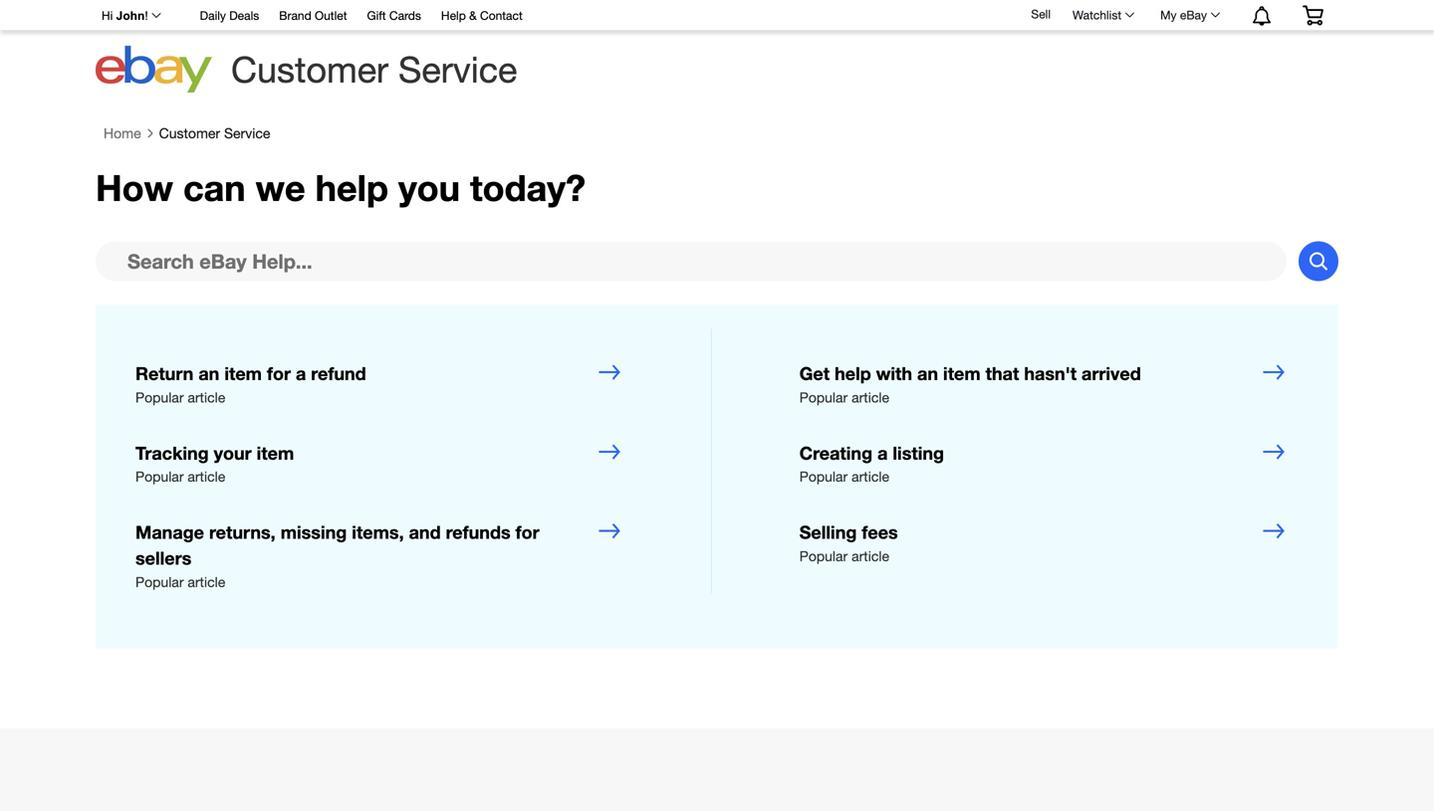 Task type: locate. For each thing, give the bounding box(es) containing it.
watchlist
[[1073, 8, 1122, 22]]

0 horizontal spatial help
[[315, 166, 388, 209]]

service down help
[[398, 48, 517, 90]]

daily deals link
[[200, 5, 259, 27]]

for inside return an item for a refund popular article
[[267, 363, 291, 384]]

an right with
[[917, 363, 938, 384]]

refunds
[[446, 522, 511, 543]]

1 vertical spatial customer service
[[159, 125, 270, 141]]

with
[[876, 363, 912, 384]]

0 vertical spatial for
[[267, 363, 291, 384]]

daily deals
[[200, 8, 259, 22]]

gift cards
[[367, 8, 421, 22]]

article inside manage returns, missing items, and refunds for sellers popular article
[[188, 574, 225, 591]]

1 vertical spatial customer
[[159, 125, 220, 141]]

1 vertical spatial for
[[516, 522, 539, 543]]

for
[[267, 363, 291, 384], [516, 522, 539, 543]]

0 horizontal spatial an
[[199, 363, 219, 384]]

1 vertical spatial a
[[878, 442, 888, 464]]

help right get
[[835, 363, 871, 384]]

item right return
[[224, 363, 262, 384]]

popular inside selling fees popular article
[[799, 548, 848, 565]]

2 an from the left
[[917, 363, 938, 384]]

that
[[986, 363, 1019, 384]]

we
[[256, 166, 305, 209]]

return
[[135, 363, 194, 384]]

refund
[[311, 363, 366, 384]]

return an item for a refund popular article
[[135, 363, 366, 406]]

1 horizontal spatial service
[[398, 48, 517, 90]]

a left refund
[[296, 363, 306, 384]]

an
[[199, 363, 219, 384], [917, 363, 938, 384]]

customer
[[231, 48, 388, 90], [159, 125, 220, 141]]

popular down get
[[799, 389, 848, 406]]

tracking your item popular article
[[135, 442, 294, 485]]

1 horizontal spatial for
[[516, 522, 539, 543]]

article down your
[[188, 469, 225, 485]]

tracking
[[135, 442, 209, 464]]

item
[[224, 363, 262, 384], [943, 363, 981, 384], [257, 442, 294, 464]]

for left refund
[[267, 363, 291, 384]]

article inside "tracking your item popular article"
[[188, 469, 225, 485]]

popular down tracking
[[135, 469, 184, 485]]

for inside manage returns, missing items, and refunds for sellers popular article
[[516, 522, 539, 543]]

selling fees popular article
[[799, 522, 898, 565]]

popular down return
[[135, 389, 184, 406]]

my
[[1160, 8, 1177, 22]]

a left 'listing'
[[878, 442, 888, 464]]

0 horizontal spatial customer
[[159, 125, 220, 141]]

popular inside get help with an item that hasn't arrived popular article
[[799, 389, 848, 406]]

1 horizontal spatial help
[[835, 363, 871, 384]]

article inside selling fees popular article
[[852, 548, 889, 565]]

popular down sellers
[[135, 574, 184, 591]]

hi
[[102, 9, 113, 22]]

customer service up "can"
[[159, 125, 270, 141]]

article down with
[[852, 389, 889, 406]]

my ebay
[[1160, 8, 1207, 22]]

for right refunds
[[516, 522, 539, 543]]

1 horizontal spatial an
[[917, 363, 938, 384]]

article
[[188, 389, 225, 406], [852, 389, 889, 406], [188, 469, 225, 485], [852, 469, 889, 485], [852, 548, 889, 565], [188, 574, 225, 591]]

1 horizontal spatial a
[[878, 442, 888, 464]]

popular inside return an item for a refund popular article
[[135, 389, 184, 406]]

1 horizontal spatial customer
[[231, 48, 388, 90]]

help
[[441, 8, 466, 22]]

account navigation
[[91, 0, 1339, 31]]

returns,
[[209, 522, 276, 543]]

john
[[116, 9, 145, 22]]

customer service inside how can we help you today? main content
[[159, 125, 270, 141]]

my ebay link
[[1149, 3, 1229, 27]]

article down return
[[188, 389, 225, 406]]

you
[[398, 166, 460, 209]]

item inside "tracking your item popular article"
[[257, 442, 294, 464]]

gift cards link
[[367, 5, 421, 27]]

1 vertical spatial service
[[224, 125, 270, 141]]

article down sellers
[[188, 574, 225, 591]]

manage returns, missing items, and refunds for sellers popular article
[[135, 522, 539, 591]]

customer service down gift
[[231, 48, 517, 90]]

0 vertical spatial service
[[398, 48, 517, 90]]

0 vertical spatial customer service
[[231, 48, 517, 90]]

service
[[398, 48, 517, 90], [224, 125, 270, 141]]

hi john !
[[102, 9, 148, 22]]

popular down creating
[[799, 469, 848, 485]]

0 horizontal spatial for
[[267, 363, 291, 384]]

an right return
[[199, 363, 219, 384]]

brand outlet link
[[279, 5, 347, 27]]

0 vertical spatial customer
[[231, 48, 388, 90]]

how can we help you today? main content
[[0, 116, 1434, 812]]

service up "can"
[[224, 125, 270, 141]]

brand outlet
[[279, 8, 347, 22]]

item inside return an item for a refund popular article
[[224, 363, 262, 384]]

popular
[[135, 389, 184, 406], [799, 389, 848, 406], [135, 469, 184, 485], [799, 469, 848, 485], [799, 548, 848, 565], [135, 574, 184, 591]]

a
[[296, 363, 306, 384], [878, 442, 888, 464]]

popular down selling
[[799, 548, 848, 565]]

an inside return an item for a refund popular article
[[199, 363, 219, 384]]

customer service banner
[[91, 0, 1339, 100]]

1 vertical spatial help
[[835, 363, 871, 384]]

&
[[469, 8, 477, 22]]

customer down brand outlet link
[[231, 48, 388, 90]]

help right we on the left of page
[[315, 166, 388, 209]]

arrived
[[1082, 363, 1141, 384]]

0 horizontal spatial service
[[224, 125, 270, 141]]

customer up "can"
[[159, 125, 220, 141]]

article down creating
[[852, 469, 889, 485]]

and
[[409, 522, 441, 543]]

1 an from the left
[[199, 363, 219, 384]]

article inside get help with an item that hasn't arrived popular article
[[852, 389, 889, 406]]

brand
[[279, 8, 311, 22]]

customer service
[[231, 48, 517, 90], [159, 125, 270, 141]]

item left that
[[943, 363, 981, 384]]

watchlist link
[[1062, 3, 1143, 27]]

article down fees
[[852, 548, 889, 565]]

help
[[315, 166, 388, 209], [835, 363, 871, 384]]

0 vertical spatial a
[[296, 363, 306, 384]]

home
[[104, 125, 141, 141]]

0 horizontal spatial a
[[296, 363, 306, 384]]

item right your
[[257, 442, 294, 464]]



Task type: describe. For each thing, give the bounding box(es) containing it.
customer service inside banner
[[231, 48, 517, 90]]

service inside customer service link
[[224, 125, 270, 141]]

get
[[799, 363, 830, 384]]

your shopping cart image
[[1302, 5, 1325, 25]]

daily
[[200, 8, 226, 22]]

get help with an item that hasn't arrived popular article
[[799, 363, 1141, 406]]

sellers
[[135, 548, 192, 569]]

service inside customer service banner
[[398, 48, 517, 90]]

selling
[[799, 522, 857, 543]]

Search eBay Help... text field
[[96, 241, 1287, 281]]

how can we help you today?
[[96, 166, 586, 209]]

gift
[[367, 8, 386, 22]]

help & contact link
[[441, 5, 523, 27]]

item inside get help with an item that hasn't arrived popular article
[[943, 363, 981, 384]]

customer inside banner
[[231, 48, 388, 90]]

popular inside "tracking your item popular article"
[[135, 469, 184, 485]]

item for tracking your item
[[257, 442, 294, 464]]

contact
[[480, 8, 523, 22]]

cards
[[389, 8, 421, 22]]

creating
[[799, 442, 873, 464]]

sell
[[1031, 7, 1051, 21]]

items,
[[352, 522, 404, 543]]

article inside return an item for a refund popular article
[[188, 389, 225, 406]]

manage
[[135, 522, 204, 543]]

help & contact
[[441, 8, 523, 22]]

hasn't
[[1024, 363, 1077, 384]]

missing
[[281, 522, 347, 543]]

fees
[[862, 522, 898, 543]]

today?
[[470, 166, 586, 209]]

popular inside "creating a listing popular article"
[[799, 469, 848, 485]]

item for return an item for a refund
[[224, 363, 262, 384]]

listing
[[893, 442, 944, 464]]

home link
[[104, 125, 141, 142]]

a inside "creating a listing popular article"
[[878, 442, 888, 464]]

article inside "creating a listing popular article"
[[852, 469, 889, 485]]

can
[[183, 166, 246, 209]]

customer inside how can we help you today? main content
[[159, 125, 220, 141]]

deals
[[229, 8, 259, 22]]

how
[[96, 166, 173, 209]]

popular inside manage returns, missing items, and refunds for sellers popular article
[[135, 574, 184, 591]]

customer service link
[[159, 125, 270, 142]]

sell link
[[1022, 7, 1060, 21]]

a inside return an item for a refund popular article
[[296, 363, 306, 384]]

an inside get help with an item that hasn't arrived popular article
[[917, 363, 938, 384]]

your
[[214, 442, 252, 464]]

outlet
[[315, 8, 347, 22]]

0 vertical spatial help
[[315, 166, 388, 209]]

!
[[145, 9, 148, 22]]

creating a listing popular article
[[799, 442, 944, 485]]

ebay
[[1180, 8, 1207, 22]]

help inside get help with an item that hasn't arrived popular article
[[835, 363, 871, 384]]



Task type: vqa. For each thing, say whether or not it's contained in the screenshot.
'a' in the Return an item for a refund Popular article
yes



